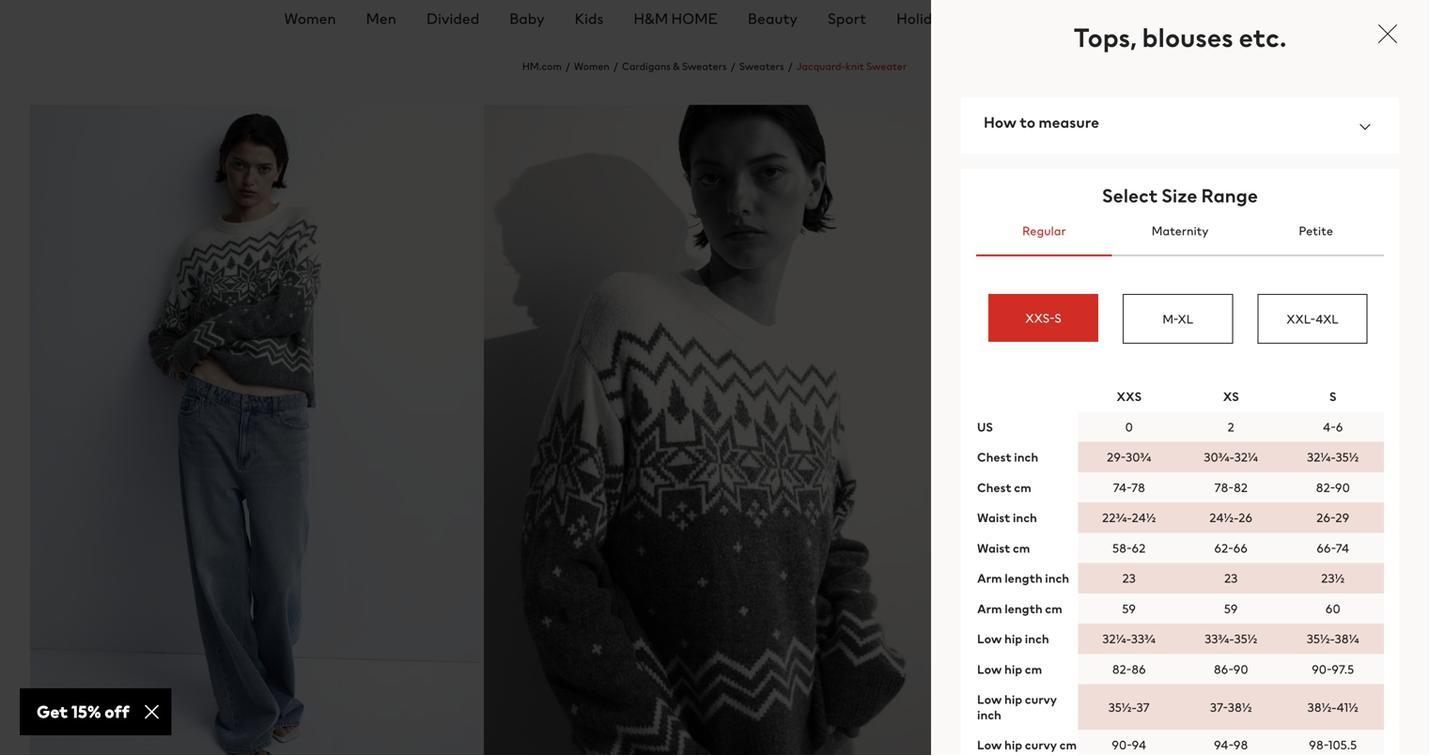 Task type: describe. For each thing, give the bounding box(es) containing it.
90 for 82-
[[1336, 479, 1351, 497]]

off
[[1145, 696, 1163, 714]]

32¼-35½
[[1308, 449, 1360, 466]]

0 horizontal spatial jacquard-
[[797, 59, 846, 74]]

60
[[1326, 600, 1341, 618]]

out
[[1328, 499, 1345, 515]]

26-
[[1317, 509, 1336, 527]]

32¼-33¾
[[1103, 630, 1156, 648]]

arm length inch
[[978, 570, 1070, 588]]

38½
[[1229, 699, 1253, 717]]

m
[[1177, 394, 1188, 412]]

women inside "$29.99" main content
[[574, 59, 610, 74]]

range
[[1202, 182, 1259, 209]]

hm.com / women / cardigans & sweaters / sweaters / jacquard-knit sweater
[[523, 59, 907, 74]]

find a store near me
[[1008, 638, 1122, 656]]

tops, blouses etc.
[[1074, 18, 1288, 56]]

low hip inch
[[978, 630, 1050, 648]]

2 23 from the left
[[1225, 570, 1239, 588]]

a for member?
[[1028, 696, 1035, 714]]

sport link
[[828, 8, 867, 29]]

24½
[[1133, 509, 1157, 527]]

chest inch
[[978, 448, 1039, 466]]

22¾-
[[1103, 509, 1133, 527]]

home
[[672, 8, 718, 29]]

30¾
[[1126, 449, 1152, 466]]

maternity
[[1152, 222, 1209, 240]]

add
[[1154, 538, 1183, 560]]

xxs-s
[[1026, 309, 1062, 327]]

32¼- for 33¾
[[1103, 630, 1132, 648]]

guide
[[1012, 496, 1046, 514]]

74-
[[1114, 479, 1132, 497]]

holiday link
[[897, 8, 950, 29]]

h&m home link
[[634, 8, 718, 29]]

xxl
[[993, 445, 1017, 463]]

member?
[[1038, 696, 1092, 714]]

xxs-s button
[[989, 294, 1099, 342]]

not a member? get 10% off + more great perks when you join!
[[1003, 696, 1361, 714]]

perks
[[1243, 696, 1275, 714]]

more
[[1175, 696, 1205, 714]]

tops, blouses etc. dialog
[[932, 0, 1430, 756]]

hip for low hip inch
[[1005, 630, 1023, 648]]

82
[[1234, 479, 1249, 497]]

cardigans
[[622, 59, 671, 74]]

how
[[984, 111, 1017, 133]]

none radio inside "$29.99" main content
[[964, 245, 1021, 330]]

size out of stock?
[[1304, 499, 1394, 515]]

great
[[1208, 696, 1241, 714]]

37-38½
[[1211, 699, 1253, 717]]

regular button
[[977, 207, 1113, 257]]

inch down same-
[[1026, 630, 1050, 648]]

35½ for 32¼-
[[1337, 449, 1360, 466]]

35½- for 38¼
[[1308, 630, 1336, 648]]

few pieces left
[[1316, 360, 1400, 377]]

gray/patterned image
[[964, 245, 1021, 329]]

24½-26
[[1210, 509, 1253, 527]]

bag
[[1205, 538, 1233, 560]]

waist cm
[[978, 539, 1031, 557]]

94-98
[[1215, 737, 1249, 755]]

38¼
[[1336, 630, 1360, 648]]

3 / from the left
[[731, 59, 736, 74]]

cardigans & sweaters link
[[622, 59, 727, 74]]

free
[[979, 608, 1004, 626]]

cm down chest inch
[[1015, 479, 1032, 497]]

h&m home
[[634, 8, 718, 29]]

how to measure
[[984, 111, 1100, 133]]

inch up free same-day pickup in-store
[[1046, 570, 1070, 588]]

low for low hip curvy inch
[[978, 691, 1003, 709]]

82- for 90
[[1317, 479, 1336, 497]]

you
[[1313, 696, 1334, 714]]

1 59 from the left
[[1123, 600, 1137, 618]]

a for store
[[1036, 638, 1043, 656]]

$29.99 main content
[[0, 44, 1430, 756]]

beauty link
[[748, 8, 798, 29]]

to for add
[[1186, 538, 1202, 560]]

waist for waist cm
[[978, 539, 1011, 557]]

sport
[[828, 8, 867, 29]]

jacquard-knit sweater - gray/patterned - ladies | h&m us image
[[30, 104, 480, 756]]

35½ for 33¾-
[[1235, 630, 1258, 648]]

add to bag
[[1151, 538, 1233, 560]]

low hip curvy inch
[[978, 691, 1058, 724]]

cm up arm length inch
[[1013, 539, 1031, 557]]

baby link
[[510, 8, 545, 29]]

size inside tops, blouses etc. dialog
[[1162, 182, 1198, 209]]

35½- for 37
[[1109, 699, 1137, 717]]

measure
[[1039, 111, 1100, 133]]

join!
[[1337, 696, 1361, 714]]

xxl-
[[1287, 310, 1316, 328]]

waist for waist inch
[[978, 509, 1011, 527]]

32¼- for 35½
[[1308, 449, 1337, 466]]

26-29
[[1317, 509, 1350, 527]]

32¼
[[1235, 449, 1259, 466]]

sustainability link
[[1039, 8, 1134, 29]]

1 / from the left
[[566, 59, 571, 74]]

cm down find
[[1026, 661, 1043, 679]]

size guide
[[987, 496, 1046, 514]]

hip for low hip cm
[[1005, 661, 1023, 679]]

35½-38¼
[[1308, 630, 1360, 648]]

38½-
[[1308, 699, 1337, 717]]

xxs
[[1117, 388, 1142, 406]]

78-
[[1215, 479, 1234, 497]]

petite
[[1300, 222, 1334, 240]]

0 vertical spatial knit
[[846, 59, 865, 74]]

find a store where you can buy this item image
[[964, 744, 979, 756]]

98-
[[1310, 737, 1329, 755]]

86-90
[[1215, 661, 1249, 679]]

94-
[[1215, 737, 1234, 755]]

35½-37
[[1109, 699, 1150, 717]]

h&m
[[634, 8, 669, 29]]

m-xl
[[1163, 310, 1194, 328]]

get
[[1095, 696, 1117, 714]]

men link
[[366, 8, 397, 29]]

inch inside low hip curvy inch
[[978, 706, 1002, 724]]

xxs-
[[1026, 309, 1055, 327]]

curvy for low hip curvy cm
[[1026, 737, 1058, 754]]

chest cm
[[978, 479, 1032, 497]]



Task type: vqa. For each thing, say whether or not it's contained in the screenshot.
the leftmost 90
yes



Task type: locate. For each thing, give the bounding box(es) containing it.
1 chest from the top
[[978, 448, 1012, 466]]

size left "out"
[[1304, 499, 1325, 515]]

jacquard- down sport
[[797, 59, 846, 74]]

90- down 35½-37
[[1113, 737, 1133, 755]]

1 vertical spatial store
[[1045, 638, 1074, 656]]

m-
[[1163, 310, 1179, 328]]

90- for 97.5
[[1313, 661, 1333, 679]]

waist up waist cm
[[978, 509, 1011, 527]]

size for size out of stock?
[[1304, 499, 1325, 515]]

size
[[1162, 182, 1198, 209], [987, 496, 1009, 514], [1304, 499, 1325, 515]]

32¼- down in-
[[1103, 630, 1132, 648]]

women link inside "$29.99" main content
[[574, 59, 610, 74]]

82- up "out"
[[1317, 479, 1336, 497]]

size for size guide
[[987, 496, 1009, 514]]

sustainability
[[1039, 8, 1134, 29]]

35½ down 6
[[1337, 449, 1360, 466]]

hm.com
[[523, 59, 562, 74]]

select
[[1103, 182, 1159, 209]]

0 vertical spatial curvy
[[1026, 691, 1058, 709]]

38½-41½
[[1308, 699, 1359, 717]]

1 horizontal spatial 35½-
[[1308, 630, 1336, 648]]

2 low from the top
[[978, 661, 1003, 679]]

1 horizontal spatial sweaters
[[740, 59, 785, 74]]

0 horizontal spatial 23
[[1123, 570, 1137, 588]]

1 horizontal spatial 59
[[1225, 600, 1239, 618]]

1 horizontal spatial 35½
[[1337, 449, 1360, 466]]

women left men
[[284, 8, 336, 29]]

2
[[1228, 418, 1235, 436]]

3 hip from the top
[[1005, 691, 1023, 709]]

90- down 35½-38¼
[[1313, 661, 1333, 679]]

arm for arm length cm
[[978, 600, 1003, 618]]

xl up m
[[1179, 310, 1194, 328]]

0 vertical spatial arm
[[978, 570, 1003, 588]]

90-97.5
[[1313, 661, 1355, 679]]

1 vertical spatial sweater
[[1070, 133, 1131, 155]]

1 horizontal spatial 23
[[1225, 570, 1239, 588]]

a right not
[[1028, 696, 1035, 714]]

6
[[1337, 418, 1344, 436]]

waist
[[978, 509, 1011, 527], [978, 539, 1011, 557]]

to for how
[[1020, 111, 1036, 133]]

to left bag
[[1186, 538, 1202, 560]]

women link down kids link in the left of the page
[[574, 59, 610, 74]]

petite button
[[1249, 207, 1385, 257]]

to inside button
[[1186, 538, 1202, 560]]

66
[[1234, 540, 1249, 557]]

s down few
[[1330, 388, 1337, 406]]

1 arm from the top
[[978, 570, 1003, 588]]

in-
[[1104, 608, 1119, 626]]

86-
[[1215, 661, 1234, 679]]

1 vertical spatial women link
[[574, 59, 610, 74]]

low down free
[[978, 630, 1003, 648]]

35½-
[[1308, 630, 1336, 648], [1109, 699, 1137, 717]]

low down low hip curvy inch
[[978, 737, 1003, 754]]

size guide button
[[964, 495, 1046, 514]]

jacquard-knit sweater link
[[797, 59, 907, 74]]

0 vertical spatial a
[[1036, 638, 1043, 656]]

4xl
[[1316, 310, 1340, 328]]

sweater down holiday link
[[867, 59, 907, 74]]

s inside "$29.99" main content
[[1090, 394, 1097, 412]]

curvy for low hip curvy inch
[[1026, 691, 1058, 709]]

s left xxs
[[1090, 394, 1097, 412]]

0 vertical spatial 35½-
[[1308, 630, 1336, 648]]

1 vertical spatial xl
[[1357, 394, 1373, 412]]

0 vertical spatial 90-
[[1313, 661, 1333, 679]]

store left near
[[1045, 638, 1074, 656]]

cm left pickup
[[1046, 600, 1063, 618]]

0 horizontal spatial 82-
[[1113, 661, 1132, 679]]

length up arm length cm
[[1005, 570, 1043, 588]]

women down kids link in the left of the page
[[574, 59, 610, 74]]

1 horizontal spatial store
[[1119, 608, 1148, 626]]

sweaters down 'beauty' link
[[740, 59, 785, 74]]

58-62
[[1113, 540, 1146, 557]]

0 horizontal spatial sweater
[[867, 59, 907, 74]]

jacquard-knit sweater
[[964, 133, 1131, 155]]

/ left sweaters link
[[731, 59, 736, 74]]

length for cm
[[1005, 600, 1043, 618]]

1 horizontal spatial 82-
[[1317, 479, 1336, 497]]

curvy down low hip curvy inch
[[1026, 737, 1058, 754]]

cm down member?
[[1060, 737, 1077, 754]]

jacquard- up '$29.99'
[[964, 133, 1038, 155]]

1 horizontal spatial women link
[[574, 59, 610, 74]]

1 low from the top
[[978, 630, 1003, 648]]

size up maternity on the right top of the page
[[1162, 182, 1198, 209]]

knit
[[846, 59, 865, 74], [1038, 133, 1067, 155]]

1 sweaters from the left
[[682, 59, 727, 74]]

1 horizontal spatial women
[[574, 59, 610, 74]]

to right how
[[1020, 111, 1036, 133]]

3 low from the top
[[978, 691, 1003, 709]]

0 horizontal spatial 35½-
[[1109, 699, 1137, 717]]

0 horizontal spatial 90-
[[1113, 737, 1133, 755]]

1 vertical spatial 90
[[1234, 661, 1249, 679]]

tops,
[[1074, 18, 1137, 56]]

1 hip from the top
[[1005, 630, 1023, 648]]

0 horizontal spatial 59
[[1123, 600, 1137, 618]]

xl inside "button"
[[1179, 310, 1194, 328]]

1 vertical spatial 35½
[[1235, 630, 1258, 648]]

1 vertical spatial waist
[[978, 539, 1011, 557]]

divided link
[[427, 8, 480, 29]]

few
[[1316, 360, 1339, 377]]

to
[[1020, 111, 1036, 133], [1186, 538, 1202, 560]]

1 horizontal spatial s
[[1090, 394, 1097, 412]]

4 / from the left
[[788, 59, 793, 74]]

1 vertical spatial knit
[[1038, 133, 1067, 155]]

$29.99
[[964, 162, 1022, 189]]

0 horizontal spatial size
[[987, 496, 1009, 514]]

s right gray/patterned image
[[1055, 309, 1062, 327]]

1 vertical spatial to
[[1186, 538, 1202, 560]]

0 vertical spatial 35½
[[1337, 449, 1360, 466]]

women link
[[284, 8, 336, 29], [574, 59, 610, 74]]

close image
[[1377, 23, 1400, 45]]

curvy right not
[[1026, 691, 1058, 709]]

0 vertical spatial to
[[1020, 111, 1036, 133]]

1 vertical spatial a
[[1028, 696, 1035, 714]]

35½ up 86-90
[[1235, 630, 1258, 648]]

inch up chest cm
[[1015, 448, 1039, 466]]

59 up 33¾-35½
[[1225, 600, 1239, 618]]

tab list
[[977, 207, 1385, 257]]

men
[[366, 8, 397, 29]]

0 horizontal spatial 32¼-
[[1103, 630, 1132, 648]]

size out of stock? button
[[1276, 495, 1400, 519]]

stock?
[[1361, 499, 1394, 515]]

33¾-
[[1206, 630, 1235, 648]]

maternity button
[[1113, 207, 1249, 257]]

chest for chest cm
[[978, 479, 1012, 497]]

0 horizontal spatial knit
[[846, 59, 865, 74]]

divided
[[427, 8, 480, 29]]

xl inside "$29.99" main content
[[1357, 394, 1373, 412]]

tab list containing regular
[[977, 207, 1385, 257]]

None radio
[[964, 245, 1021, 330]]

low hip curvy cm
[[978, 737, 1077, 754]]

1 curvy from the top
[[1026, 691, 1058, 709]]

23 down 58-62
[[1123, 570, 1137, 588]]

/ right sweaters link
[[788, 59, 793, 74]]

1 horizontal spatial xl
[[1357, 394, 1373, 412]]

82-90
[[1317, 479, 1351, 497]]

2 / from the left
[[614, 59, 618, 74]]

0 horizontal spatial 35½
[[1235, 630, 1258, 648]]

xl
[[1179, 310, 1194, 328], [1357, 394, 1373, 412]]

10%
[[1120, 696, 1143, 714]]

0 vertical spatial chest
[[978, 448, 1012, 466]]

/ left cardigans
[[614, 59, 618, 74]]

knit right how
[[1038, 133, 1067, 155]]

blouses
[[1143, 18, 1234, 56]]

4-6
[[1324, 418, 1344, 436]]

0 horizontal spatial xl
[[1179, 310, 1194, 328]]

2 length from the top
[[1005, 600, 1043, 618]]

23½
[[1322, 570, 1346, 588]]

59 right in-
[[1123, 600, 1137, 618]]

0
[[1126, 418, 1134, 436]]

4 low from the top
[[978, 737, 1003, 754]]

kids
[[575, 8, 604, 29]]

90
[[1336, 479, 1351, 497], [1234, 661, 1249, 679]]

of
[[1348, 499, 1359, 515]]

2 curvy from the top
[[1026, 737, 1058, 754]]

0 horizontal spatial women link
[[284, 8, 336, 29]]

90-94
[[1113, 737, 1147, 755]]

free same-day pickup in-store
[[979, 608, 1148, 626]]

78-82
[[1215, 479, 1249, 497]]

0 horizontal spatial to
[[1020, 111, 1036, 133]]

low for low hip cm
[[978, 661, 1003, 679]]

0 horizontal spatial s
[[1055, 309, 1062, 327]]

length down arm length inch
[[1005, 600, 1043, 618]]

4 hip from the top
[[1005, 737, 1023, 754]]

86
[[1132, 661, 1147, 679]]

2 arm from the top
[[978, 600, 1003, 618]]

0 vertical spatial xl
[[1179, 310, 1194, 328]]

1 vertical spatial chest
[[978, 479, 1012, 497]]

baby
[[510, 8, 545, 29]]

low inside low hip curvy inch
[[978, 691, 1003, 709]]

0 horizontal spatial sweaters
[[682, 59, 727, 74]]

0 vertical spatial 90
[[1336, 479, 1351, 497]]

hip down find
[[1005, 661, 1023, 679]]

hip for low hip curvy inch
[[1005, 691, 1023, 709]]

women link left men
[[284, 8, 336, 29]]

sweaters right the &
[[682, 59, 727, 74]]

0 horizontal spatial women
[[284, 8, 336, 29]]

1 vertical spatial jacquard-
[[964, 133, 1038, 155]]

/ right hm.com link
[[566, 59, 571, 74]]

1 horizontal spatial 90-
[[1313, 661, 1333, 679]]

0 vertical spatial waist
[[978, 509, 1011, 527]]

hip down same-
[[1005, 630, 1023, 648]]

23 down 62-66
[[1225, 570, 1239, 588]]

tab list inside tops, blouses etc. dialog
[[977, 207, 1385, 257]]

0 vertical spatial store
[[1119, 608, 1148, 626]]

chest for chest inch
[[978, 448, 1012, 466]]

hip down low hip curvy inch
[[1005, 737, 1023, 754]]

35½
[[1337, 449, 1360, 466], [1235, 630, 1258, 648]]

1 vertical spatial 82-
[[1113, 661, 1132, 679]]

store up 32¼-33¾
[[1119, 608, 1148, 626]]

low down low hip inch
[[978, 661, 1003, 679]]

xl down pieces
[[1357, 394, 1373, 412]]

low for low hip curvy cm
[[978, 737, 1003, 754]]

58-
[[1113, 540, 1132, 557]]

hip down low hip cm
[[1005, 691, 1023, 709]]

women
[[284, 8, 336, 29], [574, 59, 610, 74]]

us
[[978, 418, 994, 436]]

74
[[1336, 540, 1350, 557]]

a right find
[[1036, 638, 1043, 656]]

24½-
[[1210, 509, 1239, 527]]

1 vertical spatial 32¼-
[[1103, 630, 1132, 648]]

0 vertical spatial length
[[1005, 570, 1043, 588]]

arm left same-
[[978, 600, 1003, 618]]

inch down chest cm
[[1013, 509, 1038, 527]]

hip inside low hip curvy inch
[[1005, 691, 1023, 709]]

chest down us
[[978, 448, 1012, 466]]

find
[[1008, 638, 1033, 656]]

37-
[[1211, 699, 1229, 717]]

1 horizontal spatial size
[[1162, 182, 1198, 209]]

1 horizontal spatial knit
[[1038, 133, 1067, 155]]

0 vertical spatial women
[[284, 8, 336, 29]]

low left not
[[978, 691, 1003, 709]]

1 23 from the left
[[1123, 570, 1137, 588]]

1 vertical spatial 90-
[[1113, 737, 1133, 755]]

2 chest from the top
[[978, 479, 1012, 497]]

s
[[1055, 309, 1062, 327], [1330, 388, 1337, 406], [1090, 394, 1097, 412]]

2 horizontal spatial size
[[1304, 499, 1325, 515]]

size left guide
[[987, 496, 1009, 514]]

inch left not
[[978, 706, 1002, 724]]

how to measure button
[[962, 98, 1400, 154]]

82- for 86
[[1113, 661, 1132, 679]]

0 vertical spatial women link
[[284, 8, 336, 29]]

low hip cm
[[978, 661, 1043, 679]]

0 vertical spatial 82-
[[1317, 479, 1336, 497]]

4-
[[1324, 418, 1337, 436]]

inch
[[1015, 448, 1039, 466], [1013, 509, 1038, 527], [1046, 570, 1070, 588], [1026, 630, 1050, 648], [978, 706, 1002, 724]]

low for low hip inch
[[978, 630, 1003, 648]]

s inside button
[[1055, 309, 1062, 327]]

arm for arm length inch
[[978, 570, 1003, 588]]

1 vertical spatial 35½-
[[1109, 699, 1137, 717]]

+
[[1166, 696, 1173, 714]]

82- down the me
[[1113, 661, 1132, 679]]

length for inch
[[1005, 570, 1043, 588]]

arm down waist cm
[[978, 570, 1003, 588]]

1 horizontal spatial 32¼-
[[1308, 449, 1337, 466]]

1 horizontal spatial to
[[1186, 538, 1202, 560]]

35½- down the 60
[[1308, 630, 1336, 648]]

curvy inside low hip curvy inch
[[1026, 691, 1058, 709]]

0 horizontal spatial 90
[[1234, 661, 1249, 679]]

1 length from the top
[[1005, 570, 1043, 588]]

2 sweaters from the left
[[740, 59, 785, 74]]

kids link
[[575, 8, 604, 29]]

1 horizontal spatial sweater
[[1070, 133, 1131, 155]]

23
[[1123, 570, 1137, 588], [1225, 570, 1239, 588]]

chest up waist inch
[[978, 479, 1012, 497]]

2 hip from the top
[[1005, 661, 1023, 679]]

32¼- down "4-"
[[1308, 449, 1337, 466]]

etc.
[[1240, 18, 1288, 56]]

41½
[[1337, 699, 1359, 717]]

90 up size out of stock?
[[1336, 479, 1351, 497]]

0 horizontal spatial store
[[1045, 638, 1074, 656]]

2 waist from the top
[[978, 539, 1011, 557]]

1 horizontal spatial jacquard-
[[964, 133, 1038, 155]]

62
[[1132, 540, 1146, 557]]

29
[[1336, 509, 1350, 527]]

0 vertical spatial sweater
[[867, 59, 907, 74]]

to inside "dropdown button"
[[1020, 111, 1036, 133]]

90 for 86-
[[1234, 661, 1249, 679]]

1 horizontal spatial 90
[[1336, 479, 1351, 497]]

82-86
[[1113, 661, 1147, 679]]

97.5
[[1333, 661, 1355, 679]]

jacquard-knit sweater - gray/patterned - ladies | h&m us 2 image
[[484, 104, 934, 756]]

1 vertical spatial length
[[1005, 600, 1043, 618]]

knit down sport "link"
[[846, 59, 865, 74]]

1 waist from the top
[[978, 509, 1011, 527]]

90- for 94
[[1113, 737, 1133, 755]]

1 vertical spatial arm
[[978, 600, 1003, 618]]

90 down 33¾-35½
[[1234, 661, 1249, 679]]

when
[[1278, 696, 1311, 714]]

98-105.5
[[1310, 737, 1358, 755]]

1 vertical spatial women
[[574, 59, 610, 74]]

hip for low hip curvy cm
[[1005, 737, 1023, 754]]

2 59 from the left
[[1225, 600, 1239, 618]]

1 vertical spatial curvy
[[1026, 737, 1058, 754]]

2 horizontal spatial s
[[1330, 388, 1337, 406]]

sweater up select
[[1070, 133, 1131, 155]]

30¾-32¼
[[1205, 449, 1259, 466]]

waist down waist inch
[[978, 539, 1011, 557]]

&
[[673, 59, 680, 74]]

35½- left off
[[1109, 699, 1137, 717]]

0 vertical spatial jacquard-
[[797, 59, 846, 74]]

0 vertical spatial 32¼-
[[1308, 449, 1337, 466]]

sweaters
[[682, 59, 727, 74], [740, 59, 785, 74]]



